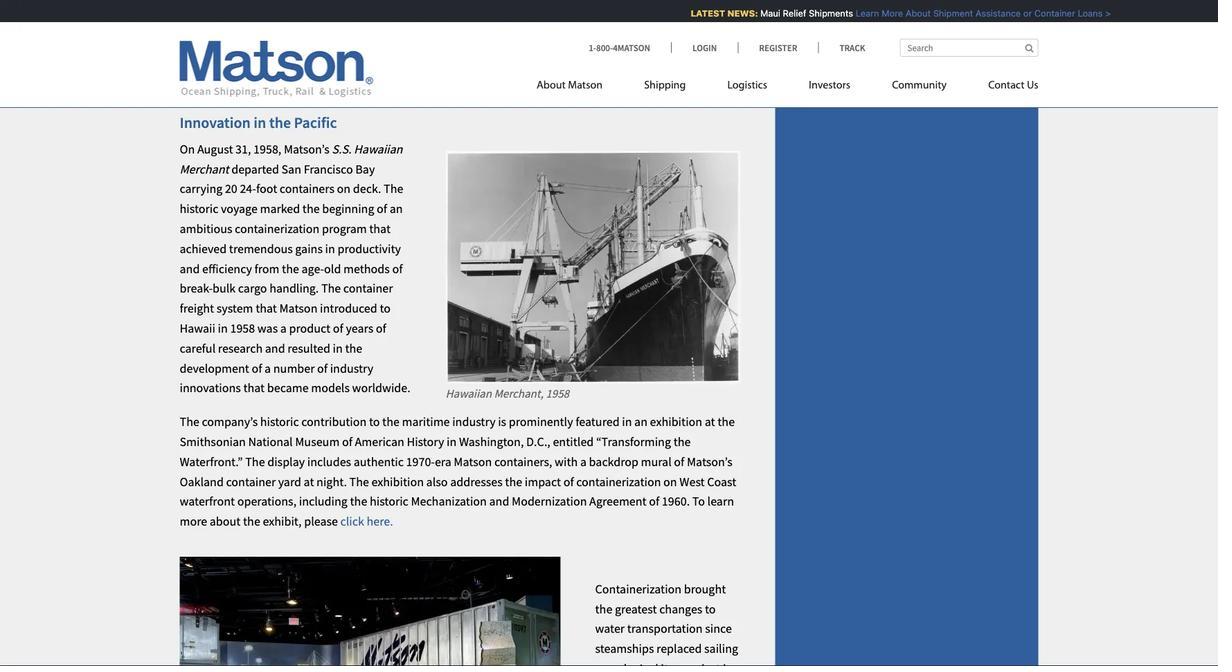 Task type: vqa. For each thing, say whether or not it's contained in the screenshot.
bottom Center
no



Task type: locate. For each thing, give the bounding box(es) containing it.
of left 1960.
[[649, 494, 659, 510]]

worldwide.
[[352, 381, 410, 396]]

yar
[[278, 474, 294, 490]]

careful
[[180, 341, 216, 356]]

d.c.,
[[526, 434, 550, 450]]

0 vertical spatial program
[[610, 42, 655, 58]]

exhibition up mural
[[650, 414, 702, 430]]

of inside the ton, d.c., entitled "transforming the waterfront." the display includes authentic 1970-era matson containers, with a backdrop mural of matson's oakland container yar
[[674, 454, 684, 470]]

0 vertical spatial at
[[705, 414, 715, 430]]

1 horizontal spatial at
[[705, 414, 715, 430]]

matsonia
[[180, 82, 227, 98]]

to
[[692, 494, 705, 510]]

0 vertical spatial coast
[[351, 82, 380, 98]]

the up smithsonian
[[180, 414, 199, 430]]

august
[[197, 141, 233, 157]]

1 vertical spatial about
[[537, 80, 566, 91]]

0 horizontal spatial about
[[537, 80, 566, 91]]

container inside the ton, d.c., entitled "transforming the waterfront." the display includes authentic 1970-era matson containers, with a backdrop mural of matson's oakland container yar
[[226, 474, 276, 490]]

1 vertical spatial hawaii
[[180, 321, 215, 336]]

break-
[[180, 281, 213, 296]]

matson's up 'west'
[[687, 454, 732, 470]]

1 horizontal spatial an
[[634, 414, 648, 430]]

to inside returned to service after a $20 million reconversion. two new matson hotels were built on waikiki in the 1950s, the surfrider in 1951 and the princess kaiulani in 1955. in 1955, matson undertook a $60 million shipbuilding program which produced the south pacific liners
[[617, 3, 628, 18]]

0 vertical spatial containerization
[[235, 221, 319, 237]]

innovation
[[180, 113, 251, 132]]

exhibition
[[650, 414, 702, 430], [372, 474, 424, 490]]

1 horizontal spatial historic
[[370, 494, 408, 510]]

cargo
[[238, 281, 267, 296]]

and
[[705, 22, 725, 38], [230, 82, 250, 98], [180, 261, 200, 277], [265, 341, 285, 356], [489, 494, 509, 510]]

1970-
[[406, 454, 435, 470]]

service
[[630, 3, 667, 18]]

1 horizontal spatial exhibition
[[650, 414, 702, 430]]

to up surfrider
[[617, 3, 628, 18]]

0 horizontal spatial historic
[[180, 201, 218, 217]]

coast inside "d at night. the exhibition also addresses the impact of containerization on west coast waterfront operations, in"
[[707, 474, 736, 490]]

on right built
[[470, 22, 484, 38]]

container down methods
[[343, 281, 393, 296]]

the inside containerization brought the greatest changes to water transportation since steamships replaced sailing vessels. and it came jus
[[595, 602, 612, 617]]

pacific down liners
[[315, 82, 349, 98]]

1 vertical spatial industry
[[452, 414, 496, 430]]

0 horizontal spatial at
[[304, 474, 314, 490]]

click here. link
[[340, 514, 393, 530]]

pacific up s.s. on the left of page
[[294, 113, 337, 132]]

the down old
[[321, 281, 341, 296]]

1 vertical spatial program
[[322, 221, 367, 237]]

0 vertical spatial container
[[343, 281, 393, 296]]

system
[[217, 301, 253, 316]]

merchant,
[[494, 386, 544, 401]]

brought
[[684, 582, 726, 597]]

agreement
[[589, 494, 647, 510]]

1 horizontal spatial industry
[[452, 414, 496, 430]]

an inside departed san francisco bay carrying 20 24-foot containers on deck. the historic voyage marked the beginning of an ambitious containerization program that achieved tremendous gains in productivity and efficiency from the age-old methods of break-bulk cargo handling. the container freight system that matson introduced to hawaii in 1958 was a product of years of careful research and resulted in the development of a number of industry innovations that became models worldwide.
[[390, 201, 403, 217]]

vessels.
[[595, 661, 635, 667]]

1958 up research
[[230, 321, 255, 336]]

with
[[555, 454, 578, 470]]

1 vertical spatial historic
[[370, 494, 408, 510]]

1 horizontal spatial about
[[900, 8, 926, 18]]

efficiency
[[202, 261, 252, 277]]

0 horizontal spatial an
[[390, 201, 403, 217]]

coast left –
[[351, 82, 380, 98]]

1 vertical spatial that
[[256, 301, 277, 316]]

1955.
[[303, 42, 331, 58]]

in up 1958,
[[254, 113, 266, 132]]

learn
[[707, 494, 734, 510]]

innovations
[[180, 381, 241, 396]]

industry inside departed san francisco bay carrying 20 24-foot containers on deck. the historic voyage marked the beginning of an ambitious containerization program that achieved tremendous gains in productivity and efficiency from the age-old methods of break-bulk cargo handling. the container freight system that matson introduced to hawaii in 1958 was a product of years of careful research and resulted in the development of a number of industry innovations that became models worldwide.
[[330, 361, 373, 376]]

and left entered
[[230, 82, 250, 98]]

ton,
[[503, 434, 524, 450]]

800-
[[596, 42, 613, 53]]

an up productivity
[[390, 201, 403, 217]]

0 horizontal spatial exhibition
[[372, 474, 424, 490]]

0 vertical spatial 1958
[[230, 321, 255, 336]]

1 horizontal spatial hawaii
[[391, 82, 427, 98]]

program down "the beginning"
[[322, 221, 367, 237]]

of down research
[[252, 361, 262, 376]]

national
[[248, 434, 293, 450]]

loans
[[1073, 8, 1098, 18]]

0 vertical spatial an
[[390, 201, 403, 217]]

million up princess
[[180, 22, 216, 38]]

container up operations,
[[226, 474, 276, 490]]

industry up models in the left bottom of the page
[[330, 361, 373, 376]]

a right with
[[580, 454, 587, 470]]

matson up addresses at the bottom of the page
[[454, 454, 492, 470]]

historic down carrying in the left of the page
[[180, 201, 218, 217]]

containerization down marked
[[235, 221, 319, 237]]

1 vertical spatial 1958
[[546, 386, 569, 401]]

that left became
[[243, 381, 265, 396]]

historic up the here.
[[370, 494, 408, 510]]

0 horizontal spatial program
[[322, 221, 367, 237]]

exhibition inside toric contribution to the maritime industry is prominently featured in an exhibition at the smithsonian national museum of american history in washing
[[650, 414, 702, 430]]

1958 up prominently
[[546, 386, 569, 401]]

on up 1960.
[[664, 474, 677, 490]]

track link
[[818, 42, 865, 53]]

hawaiian merchant, 1958
[[446, 386, 569, 401]]

0 horizontal spatial container
[[226, 474, 276, 490]]

hawaii up careful
[[180, 321, 215, 336]]

1 vertical spatial million
[[504, 42, 540, 58]]

about down shipbuilding
[[537, 80, 566, 91]]

register link
[[738, 42, 818, 53]]

0 horizontal spatial matson's
[[284, 141, 329, 157]]

in right waikiki
[[526, 22, 536, 38]]

here.
[[367, 514, 393, 530]]

31,
[[236, 141, 251, 157]]

None search field
[[900, 39, 1038, 57]]

2 horizontal spatial on
[[664, 474, 677, 490]]

0 vertical spatial hawaiian
[[354, 141, 403, 157]]

is
[[498, 414, 506, 430]]

entitled
[[553, 434, 594, 450]]

0 vertical spatial hawaii
[[391, 82, 427, 98]]

1 vertical spatial an
[[634, 414, 648, 430]]

–
[[383, 82, 389, 98]]

0 vertical spatial pacific
[[286, 62, 320, 78]]

a inside the ton, d.c., entitled "transforming the waterfront." the display includes authentic 1970-era matson containers, with a backdrop mural of matson's oakland container yar
[[580, 454, 587, 470]]

the
[[384, 181, 403, 197], [321, 281, 341, 296], [180, 414, 199, 430], [245, 454, 265, 470], [349, 474, 369, 490]]

undertook
[[417, 42, 471, 58]]

0 horizontal spatial 1958
[[230, 321, 255, 336]]

20
[[225, 181, 237, 197]]

about inside top menu navigation
[[537, 80, 566, 91]]

service.
[[430, 82, 469, 98]]

0 horizontal spatial containerization
[[235, 221, 319, 237]]

shipments
[[804, 8, 848, 18]]

1 vertical spatial at
[[304, 474, 314, 490]]

foot
[[256, 181, 277, 197]]

click here.
[[340, 514, 393, 530]]

1 vertical spatial container
[[226, 474, 276, 490]]

the inside "d at night. the exhibition also addresses the impact of containerization on west coast waterfront operations, in"
[[505, 474, 522, 490]]

hawaii
[[391, 82, 427, 98], [180, 321, 215, 336]]

a
[[696, 3, 702, 18], [474, 42, 480, 58], [280, 321, 287, 336], [265, 361, 271, 376], [580, 454, 587, 470]]

hawaii inside mariposa matsonia and entered the pacific coast – hawaii service.
[[391, 82, 427, 98]]

in down d
[[299, 494, 309, 510]]

and down $20
[[705, 22, 725, 38]]

shipment
[[928, 8, 968, 18]]

historic inside cluding the historic mechanization and modernization agreement of 1960. to learn more about the exhibit, please
[[370, 494, 408, 510]]

1 horizontal spatial container
[[343, 281, 393, 296]]

at inside "d at night. the exhibition also addresses the impact of containerization on west coast waterfront operations, in"
[[304, 474, 314, 490]]

since
[[705, 622, 732, 637]]

exhibition down authentic
[[372, 474, 424, 490]]

in up 'era'
[[447, 434, 457, 450]]

matson down hotels
[[376, 42, 414, 58]]

0 vertical spatial exhibition
[[650, 414, 702, 430]]

of
[[377, 201, 387, 217], [392, 261, 403, 277], [333, 321, 343, 336], [376, 321, 386, 336], [252, 361, 262, 376], [317, 361, 328, 376], [342, 434, 352, 450], [674, 454, 684, 470], [563, 474, 574, 490], [649, 494, 659, 510]]

0 horizontal spatial hawaii
[[180, 321, 215, 336]]

display
[[267, 454, 305, 470]]

of right methods
[[392, 261, 403, 277]]

containerization up the agreement
[[576, 474, 661, 490]]

1 vertical spatial containerization
[[576, 474, 661, 490]]

"transforming
[[596, 434, 671, 450]]

1-
[[589, 42, 596, 53]]

about
[[900, 8, 926, 18], [537, 80, 566, 91]]

matson down shipbuilding
[[568, 80, 603, 91]]

to up american
[[369, 414, 380, 430]]

1 horizontal spatial program
[[610, 42, 655, 58]]

liners
[[322, 62, 351, 78]]

1 vertical spatial pacific
[[315, 82, 349, 98]]

and down was
[[265, 341, 285, 356]]

1 vertical spatial hawaiian
[[446, 386, 492, 401]]

in
[[526, 22, 536, 38], [665, 22, 675, 38], [290, 42, 300, 58], [254, 113, 266, 132], [325, 241, 335, 257], [218, 321, 228, 336], [333, 341, 343, 356], [622, 414, 632, 430], [447, 434, 457, 450], [299, 494, 309, 510]]

Search search field
[[900, 39, 1038, 57]]

and inside mariposa matsonia and entered the pacific coast – hawaii service.
[[230, 82, 250, 98]]

0 vertical spatial on
[[470, 22, 484, 38]]

the company's his
[[180, 414, 275, 430]]

logistics
[[727, 80, 767, 91]]

learn
[[851, 8, 874, 18]]

returned to service after a $20 million reconversion. two new matson hotels were built on waikiki in the 1950s, the surfrider in 1951 and the princess kaiulani in 1955. in 1955, matson undertook a $60 million shipbuilding program which produced the south pacific liners
[[180, 3, 725, 78]]

pacific down 1955.
[[286, 62, 320, 78]]

pacific inside returned to service after a $20 million reconversion. two new matson hotels were built on waikiki in the 1950s, the surfrider in 1951 and the princess kaiulani in 1955. in 1955, matson undertook a $60 million shipbuilding program which produced the south pacific liners
[[286, 62, 320, 78]]

1 horizontal spatial coast
[[707, 474, 736, 490]]

of down deck.
[[377, 201, 387, 217]]

0 vertical spatial industry
[[330, 361, 373, 376]]

of down contribution
[[342, 434, 352, 450]]

of down with
[[563, 474, 574, 490]]

news:
[[722, 8, 753, 18]]

the inside the ton, d.c., entitled "transforming the waterfront." the display includes authentic 1970-era matson containers, with a backdrop mural of matson's oakland container yar
[[245, 454, 265, 470]]

hawaii right –
[[391, 82, 427, 98]]

program down surfrider
[[610, 42, 655, 58]]

from
[[254, 261, 279, 277]]

shipping
[[644, 80, 686, 91]]

after
[[669, 3, 693, 18]]

million down waikiki
[[504, 42, 540, 58]]

to down "brought" on the bottom right of the page
[[705, 602, 716, 617]]

0 horizontal spatial on
[[337, 181, 351, 197]]

the inside "d at night. the exhibition also addresses the impact of containerization on west coast waterfront operations, in"
[[349, 474, 369, 490]]

0 horizontal spatial coast
[[351, 82, 380, 98]]

matson down handling.
[[279, 301, 318, 316]]

of right mural
[[674, 454, 684, 470]]

1 horizontal spatial matson's
[[687, 454, 732, 470]]

hawaiian inside on august 31, 1958, matson's s.s. hawaiian merchant
[[354, 141, 403, 157]]

on inside departed san francisco bay carrying 20 24-foot containers on deck. the historic voyage marked the beginning of an ambitious containerization program that achieved tremendous gains in productivity and efficiency from the age-old methods of break-bulk cargo handling. the container freight system that matson introduced to hawaii in 1958 was a product of years of careful research and resulted in the development of a number of industry innovations that became models worldwide.
[[337, 181, 351, 197]]

matson's up the san
[[284, 141, 329, 157]]

or
[[1018, 8, 1027, 18]]

0 vertical spatial historic
[[180, 201, 218, 217]]

gains
[[295, 241, 323, 257]]

1 vertical spatial coast
[[707, 474, 736, 490]]

1 vertical spatial matson's
[[687, 454, 732, 470]]

0 horizontal spatial hawaiian
[[354, 141, 403, 157]]

in up "transforming
[[622, 414, 632, 430]]

0 vertical spatial about
[[900, 8, 926, 18]]

an up "transforming
[[634, 414, 648, 430]]

south
[[252, 62, 283, 78]]

sailing
[[704, 642, 738, 657]]

1 horizontal spatial containerization
[[576, 474, 661, 490]]

industry up washing
[[452, 414, 496, 430]]

container
[[1029, 8, 1070, 18]]

maritime
[[402, 414, 450, 430]]

exhibit,
[[263, 514, 302, 530]]

1 horizontal spatial on
[[470, 22, 484, 38]]

0 horizontal spatial million
[[180, 22, 216, 38]]

top menu navigation
[[537, 73, 1038, 101]]

on up "the beginning"
[[337, 181, 351, 197]]

2 vertical spatial on
[[664, 474, 677, 490]]

contact us
[[988, 80, 1038, 91]]

to inside containerization brought the greatest changes to water transportation since steamships replaced sailing vessels. and it came jus
[[705, 602, 716, 617]]

two
[[292, 22, 314, 38]]

that up productivity
[[369, 221, 391, 237]]

an inside toric contribution to the maritime industry is prominently featured in an exhibition at the smithsonian national museum of american history in washing
[[634, 414, 648, 430]]

latest news: maui relief shipments learn more about shipment assistance or container loans >
[[686, 8, 1106, 18]]

the right night.
[[349, 474, 369, 490]]

containerization inside "d at night. the exhibition also addresses the impact of containerization on west coast waterfront operations, in"
[[576, 474, 661, 490]]

the down national on the bottom left
[[245, 454, 265, 470]]

on august 31, 1958, matson's s.s. hawaiian merchant
[[180, 141, 403, 177]]

about right more
[[900, 8, 926, 18]]

to right introduced
[[380, 301, 391, 316]]

1-800-4matson
[[589, 42, 650, 53]]

industry inside toric contribution to the maritime industry is prominently featured in an exhibition at the smithsonian national museum of american history in washing
[[452, 414, 496, 430]]

that up was
[[256, 301, 277, 316]]

1958 inside departed san francisco bay carrying 20 24-foot containers on deck. the historic voyage marked the beginning of an ambitious containerization program that achieved tremendous gains in productivity and efficiency from the age-old methods of break-bulk cargo handling. the container freight system that matson introduced to hawaii in 1958 was a product of years of careful research and resulted in the development of a number of industry innovations that became models worldwide.
[[230, 321, 255, 336]]

in left 1951
[[665, 22, 675, 38]]

coast inside mariposa matsonia and entered the pacific coast – hawaii service.
[[351, 82, 380, 98]]

and down addresses at the bottom of the page
[[489, 494, 509, 510]]

relief
[[778, 8, 801, 18]]

hawaiian up bay in the top of the page
[[354, 141, 403, 157]]

hawaiian up toric contribution to the maritime industry is prominently featured in an exhibition at the smithsonian national museum of american history in washing
[[446, 386, 492, 401]]

bulk
[[213, 281, 236, 296]]

coast up learn
[[707, 474, 736, 490]]

voyage
[[221, 201, 258, 217]]

0 horizontal spatial industry
[[330, 361, 373, 376]]

about matson link
[[537, 73, 623, 101]]

1 vertical spatial exhibition
[[372, 474, 424, 490]]

1 vertical spatial on
[[337, 181, 351, 197]]

produced
[[180, 62, 230, 78]]

0 vertical spatial matson's
[[284, 141, 329, 157]]

0 vertical spatial million
[[180, 22, 216, 38]]

to
[[617, 3, 628, 18], [380, 301, 391, 316], [369, 414, 380, 430], [705, 602, 716, 617]]

program inside returned to service after a $20 million reconversion. two new matson hotels were built on waikiki in the 1950s, the surfrider in 1951 and the princess kaiulani in 1955. in 1955, matson undertook a $60 million shipbuilding program which produced the south pacific liners
[[610, 42, 655, 58]]



Task type: describe. For each thing, give the bounding box(es) containing it.
and
[[638, 661, 658, 667]]

1960.
[[662, 494, 690, 510]]

24-
[[240, 181, 256, 197]]

resulted
[[288, 341, 330, 356]]

on inside "d at night. the exhibition also addresses the impact of containerization on west coast waterfront operations, in"
[[664, 474, 677, 490]]

came
[[671, 661, 699, 667]]

containers
[[280, 181, 334, 197]]

s.s.
[[332, 141, 351, 157]]

contact us link
[[968, 73, 1038, 101]]

san
[[282, 161, 301, 177]]

blue matson logo with ocean, shipping, truck, rail and logistics written beneath it. image
[[180, 41, 374, 98]]

kaiulani
[[245, 42, 288, 58]]

1950s,
[[558, 22, 591, 38]]

mural
[[641, 454, 672, 470]]

in
[[333, 42, 343, 58]]

containerization inside departed san francisco bay carrying 20 24-foot containers on deck. the historic voyage marked the beginning of an ambitious containerization program that achieved tremendous gains in productivity and efficiency from the age-old methods of break-bulk cargo handling. the container freight system that matson introduced to hawaii in 1958 was a product of years of careful research and resulted in the development of a number of industry innovations that became models worldwide.
[[235, 221, 319, 237]]

cluding
[[309, 494, 348, 510]]

and up break-
[[180, 261, 200, 277]]

a left number
[[265, 361, 271, 376]]

d
[[294, 474, 301, 490]]

containers,
[[494, 454, 552, 470]]

departed san francisco bay carrying 20 24-foot containers on deck. the historic voyage marked the beginning of an ambitious containerization program that achieved tremendous gains in productivity and efficiency from the age-old methods of break-bulk cargo handling. the container freight system that matson introduced to hawaii in 1958 was a product of years of careful research and resulted in the development of a number of industry innovations that became models worldwide.
[[180, 161, 410, 396]]

old
[[324, 261, 341, 277]]

the inside the ton, d.c., entitled "transforming the waterfront." the display includes authentic 1970-era matson containers, with a backdrop mural of matson's oakland container yar
[[674, 434, 691, 450]]

american
[[355, 434, 404, 450]]

hawaii inside departed san francisco bay carrying 20 24-foot containers on deck. the historic voyage marked the beginning of an ambitious containerization program that achieved tremendous gains in productivity and efficiency from the age-old methods of break-bulk cargo handling. the container freight system that matson introduced to hawaii in 1958 was a product of years of careful research and resulted in the development of a number of industry innovations that became models worldwide.
[[180, 321, 215, 336]]

investors link
[[788, 73, 871, 101]]

number
[[273, 361, 315, 376]]

modernization
[[512, 494, 587, 510]]

matson inside departed san francisco bay carrying 20 24-foot containers on deck. the historic voyage marked the beginning of an ambitious containerization program that achieved tremendous gains in productivity and efficiency from the age-old methods of break-bulk cargo handling. the container freight system that matson introduced to hawaii in 1958 was a product of years of careful research and resulted in the development of a number of industry innovations that became models worldwide.
[[279, 301, 318, 316]]

surfrider
[[613, 22, 662, 38]]

waterfront."
[[180, 454, 243, 470]]

in inside "d at night. the exhibition also addresses the impact of containerization on west coast waterfront operations, in"
[[299, 494, 309, 510]]

>
[[1100, 8, 1106, 18]]

washing
[[459, 434, 503, 450]]

his
[[260, 414, 275, 430]]

entered
[[252, 82, 293, 98]]

1 horizontal spatial hawaiian
[[446, 386, 492, 401]]

and inside cluding the historic mechanization and modernization agreement of 1960. to learn more about the exhibit, please
[[489, 494, 509, 510]]

logistics link
[[707, 73, 788, 101]]

community link
[[871, 73, 968, 101]]

matson's inside on august 31, 1958, matson's s.s. hawaiian merchant
[[284, 141, 329, 157]]

container inside departed san francisco bay carrying 20 24-foot containers on deck. the historic voyage marked the beginning of an ambitious containerization program that achieved tremendous gains in productivity and efficiency from the age-old methods of break-bulk cargo handling. the container freight system that matson introduced to hawaii in 1958 was a product of years of careful research and resulted in the development of a number of industry innovations that became models worldwide.
[[343, 281, 393, 296]]

shipping link
[[623, 73, 707, 101]]

smithsonian
[[180, 434, 246, 450]]

new
[[316, 22, 338, 38]]

program inside departed san francisco bay carrying 20 24-foot containers on deck. the historic voyage marked the beginning of an ambitious containerization program that achieved tremendous gains in productivity and efficiency from the age-old methods of break-bulk cargo handling. the container freight system that matson introduced to hawaii in 1958 was a product of years of careful research and resulted in the development of a number of industry innovations that became models worldwide.
[[322, 221, 367, 237]]

marked
[[260, 201, 300, 217]]

of up models in the left bottom of the page
[[317, 361, 328, 376]]

product
[[289, 321, 330, 336]]

pacific inside mariposa matsonia and entered the pacific coast – hawaii service.
[[315, 82, 349, 98]]

0 vertical spatial that
[[369, 221, 391, 237]]

search image
[[1025, 43, 1034, 52]]

matson's inside the ton, d.c., entitled "transforming the waterfront." the display includes authentic 1970-era matson containers, with a backdrop mural of matson's oakland container yar
[[687, 454, 732, 470]]

the inside mariposa matsonia and entered the pacific coast – hawaii service.
[[295, 82, 312, 98]]

1-800-4matson link
[[589, 42, 671, 53]]

was
[[258, 321, 278, 336]]

productivity
[[338, 241, 401, 257]]

login
[[693, 42, 717, 53]]

2 vertical spatial that
[[243, 381, 265, 396]]

a left the $60
[[474, 42, 480, 58]]

it
[[661, 661, 668, 667]]

historic inside departed san francisco bay carrying 20 24-foot containers on deck. the historic voyage marked the beginning of an ambitious containerization program that achieved tremendous gains in productivity and efficiency from the age-old methods of break-bulk cargo handling. the container freight system that matson introduced to hawaii in 1958 was a product of years of careful research and resulted in the development of a number of industry innovations that became models worldwide.
[[180, 201, 218, 217]]

the beginning
[[302, 201, 374, 217]]

matson inside the ton, d.c., entitled "transforming the waterfront." the display includes authentic 1970-era matson containers, with a backdrop mural of matson's oakland container yar
[[454, 454, 492, 470]]

francisco
[[304, 161, 353, 177]]

2 vertical spatial pacific
[[294, 113, 337, 132]]

development
[[180, 361, 249, 376]]

built
[[444, 22, 468, 38]]

maui
[[755, 8, 775, 18]]

contact
[[988, 80, 1025, 91]]

ton, d.c., entitled "transforming the waterfront." the display includes authentic 1970-era matson containers, with a backdrop mural of matson's oakland container yar
[[180, 434, 732, 490]]

at inside toric contribution to the maritime industry is prominently featured in an exhibition at the smithsonian national museum of american history in washing
[[705, 414, 715, 430]]

carrying
[[180, 181, 223, 197]]

of left years
[[333, 321, 343, 336]]

backdrop
[[589, 454, 638, 470]]

methods
[[344, 261, 390, 277]]

hotels
[[381, 22, 413, 38]]

matson up 1955,
[[341, 22, 379, 38]]

age-
[[302, 261, 324, 277]]

a left $20
[[696, 3, 702, 18]]

of inside "d at night. the exhibition also addresses the impact of containerization on west coast waterfront operations, in"
[[563, 474, 574, 490]]

transportation
[[627, 622, 703, 637]]

mariposa
[[353, 62, 401, 78]]

also
[[426, 474, 448, 490]]

community
[[892, 80, 947, 91]]

on inside returned to service after a $20 million reconversion. two new matson hotels were built on waikiki in the 1950s, the surfrider in 1951 and the princess kaiulani in 1955. in 1955, matson undertook a $60 million shipbuilding program which produced the south pacific liners
[[470, 22, 484, 38]]

authentic
[[354, 454, 404, 470]]

of right years
[[376, 321, 386, 336]]

1951
[[677, 22, 702, 38]]

operations,
[[237, 494, 296, 510]]

containerization brought the greatest changes to water transportation since steamships replaced sailing vessels. and it came jus
[[595, 582, 738, 667]]

contribution
[[301, 414, 367, 430]]

1 horizontal spatial 1958
[[546, 386, 569, 401]]

replaced
[[657, 642, 702, 657]]

containerization
[[595, 582, 682, 597]]

research
[[218, 341, 263, 356]]

which
[[657, 42, 689, 58]]

in down two
[[290, 42, 300, 58]]

were
[[416, 22, 441, 38]]

in right resulted
[[333, 341, 343, 356]]

west
[[680, 474, 705, 490]]

the right deck.
[[384, 181, 403, 197]]

and inside returned to service after a $20 million reconversion. two new matson hotels were built on waikiki in the 1950s, the surfrider in 1951 and the princess kaiulani in 1955. in 1955, matson undertook a $60 million shipbuilding program which produced the south pacific liners
[[705, 22, 725, 38]]

mariposa matsonia and entered the pacific coast – hawaii service.
[[180, 62, 469, 98]]

1 horizontal spatial million
[[504, 42, 540, 58]]

latest
[[686, 8, 720, 18]]

register
[[759, 42, 797, 53]]

matson inside top menu navigation
[[568, 80, 603, 91]]

of inside toric contribution to the maritime industry is prominently featured in an exhibition at the smithsonian national museum of american history in washing
[[342, 434, 352, 450]]

investors
[[809, 80, 851, 91]]

about
[[210, 514, 241, 530]]

deck.
[[353, 181, 381, 197]]

waterfront
[[180, 494, 235, 510]]

please
[[304, 514, 338, 530]]

to inside toric contribution to the maritime industry is prominently featured in an exhibition at the smithsonian national museum of american history in washing
[[369, 414, 380, 430]]

a right was
[[280, 321, 287, 336]]

4matson
[[613, 42, 650, 53]]

to inside departed san francisco bay carrying 20 24-foot containers on deck. the historic voyage marked the beginning of an ambitious containerization program that achieved tremendous gains in productivity and efficiency from the age-old methods of break-bulk cargo handling. the container freight system that matson introduced to hawaii in 1958 was a product of years of careful research and resulted in the development of a number of industry innovations that became models worldwide.
[[380, 301, 391, 316]]

exhibition inside "d at night. the exhibition also addresses the impact of containerization on west coast waterfront operations, in"
[[372, 474, 424, 490]]

in down system
[[218, 321, 228, 336]]

in up old
[[325, 241, 335, 257]]

of inside cluding the historic mechanization and modernization agreement of 1960. to learn more about the exhibit, please
[[649, 494, 659, 510]]



